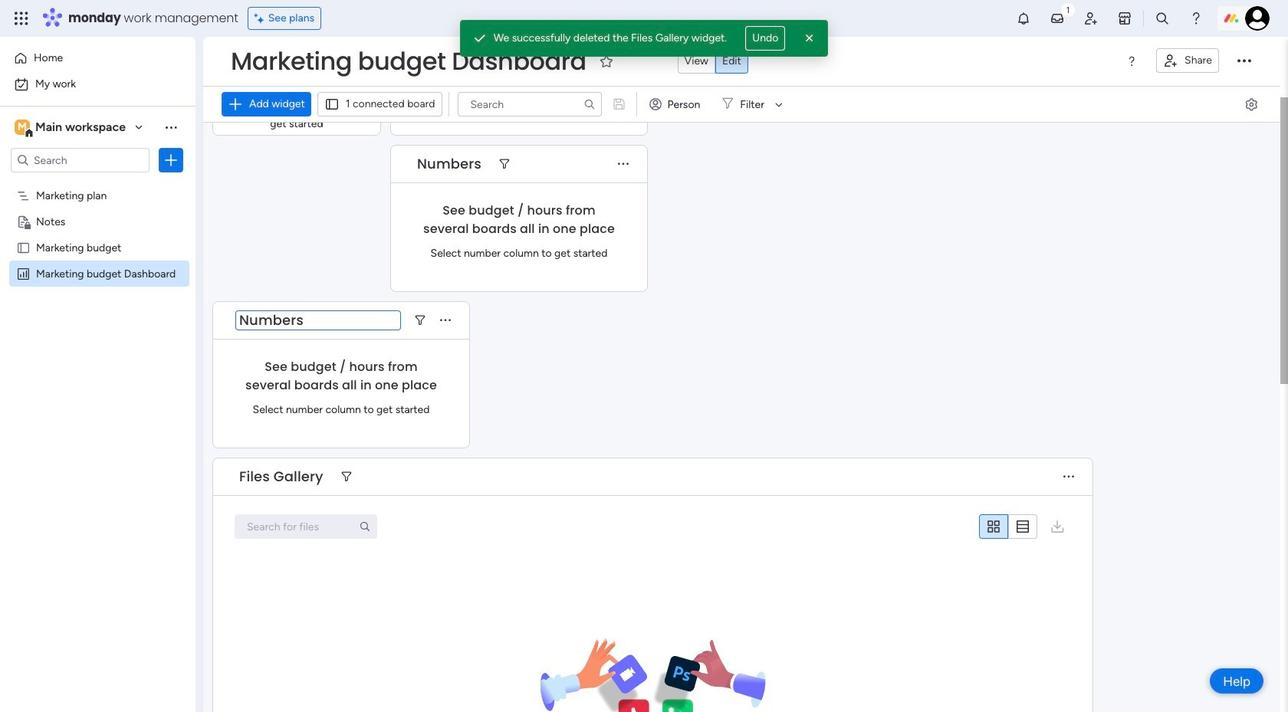 Task type: vqa. For each thing, say whether or not it's contained in the screenshot.
the bottommost Public Dashboard icon
no



Task type: locate. For each thing, give the bounding box(es) containing it.
banner
[[203, 37, 1281, 123]]

alert
[[460, 20, 828, 57]]

invite members image
[[1083, 11, 1099, 26]]

option
[[9, 46, 186, 71], [9, 72, 186, 97], [0, 181, 196, 184]]

1 vertical spatial more dots image
[[1064, 471, 1074, 483]]

None field
[[227, 45, 590, 77], [413, 154, 485, 174], [235, 311, 401, 330], [235, 467, 327, 487], [227, 45, 590, 77], [413, 154, 485, 174], [235, 311, 401, 330], [235, 467, 327, 487]]

add to favorites image
[[599, 53, 614, 69]]

1 horizontal spatial more dots image
[[1064, 471, 1074, 483]]

notifications image
[[1016, 11, 1031, 26]]

search image
[[583, 98, 595, 110], [359, 521, 371, 533]]

list box
[[0, 179, 196, 493]]

0 vertical spatial search image
[[583, 98, 595, 110]]

options image
[[163, 153, 179, 168]]

None search field
[[235, 515, 377, 539]]

workspace selection element
[[15, 118, 128, 138]]

workspace options image
[[163, 119, 179, 135]]

more options image
[[1238, 54, 1251, 68]]

update feed image
[[1050, 11, 1065, 26]]

0 vertical spatial more dots image
[[618, 158, 629, 170]]

settings image
[[1244, 96, 1259, 112]]

help image
[[1189, 11, 1204, 26]]

None search field
[[457, 92, 602, 117]]

0 horizontal spatial search image
[[359, 521, 371, 533]]

search everything image
[[1155, 11, 1170, 26]]

Search in workspace field
[[32, 151, 128, 169]]

1 image
[[1061, 1, 1075, 18]]

display modes group
[[677, 49, 748, 74]]

more dots image
[[618, 158, 629, 170], [1064, 471, 1074, 483]]

0 horizontal spatial more dots image
[[618, 158, 629, 170]]

arrow down image
[[770, 95, 788, 113]]



Task type: describe. For each thing, give the bounding box(es) containing it.
monday marketplace image
[[1117, 11, 1133, 26]]

more dots image
[[440, 315, 451, 326]]

1 vertical spatial option
[[9, 72, 186, 97]]

Filter dashboard by text search field
[[457, 92, 602, 117]]

public board image
[[16, 240, 31, 255]]

public dashboard image
[[16, 266, 31, 281]]

workspace image
[[15, 119, 30, 136]]

2 vertical spatial option
[[0, 181, 196, 184]]

1 horizontal spatial search image
[[583, 98, 595, 110]]

1 vertical spatial search image
[[359, 521, 371, 533]]

select product image
[[14, 11, 29, 26]]

see plans image
[[254, 10, 268, 27]]

close image
[[802, 31, 818, 46]]

share image
[[1163, 53, 1179, 68]]

kendall parks image
[[1245, 6, 1270, 31]]

gallery layout group
[[979, 515, 1037, 539]]

menu image
[[1126, 55, 1138, 67]]

private board image
[[16, 214, 31, 229]]

0 vertical spatial option
[[9, 46, 186, 71]]



